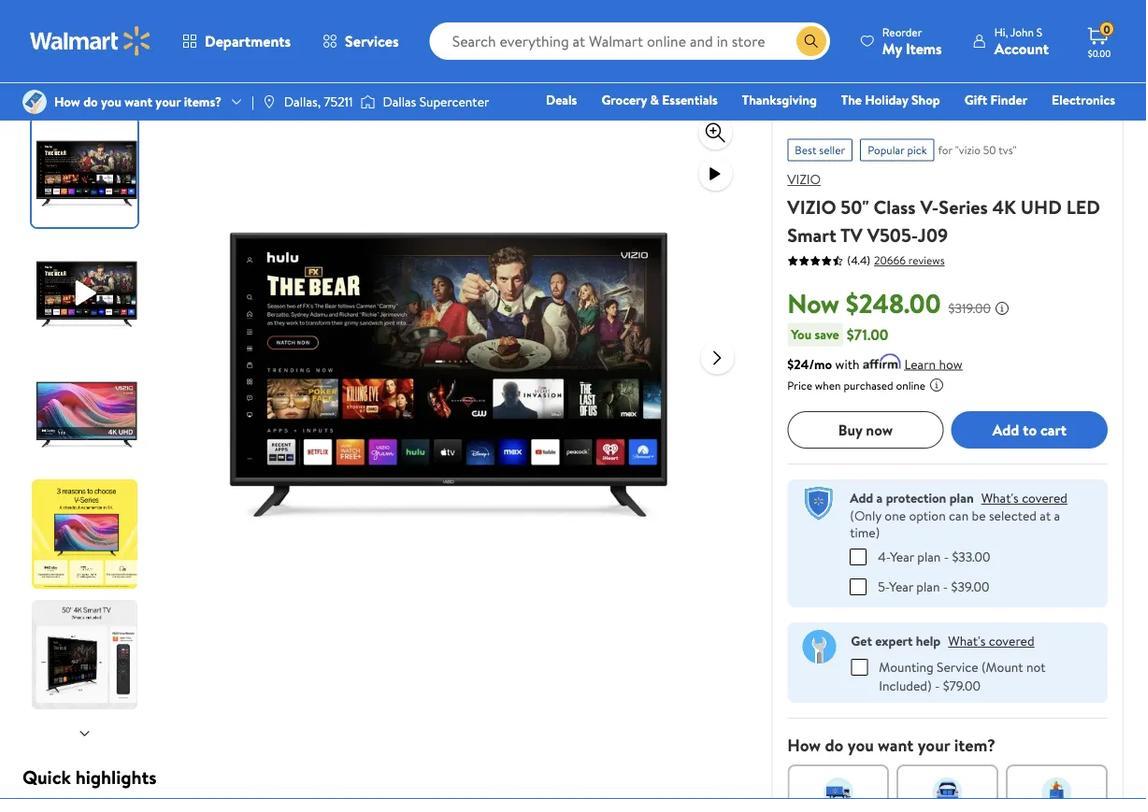 Task type: locate. For each thing, give the bounding box(es) containing it.
add to favorites list, vizio 50" class v-series 4k uhd led smart tv v505-j09 image
[[704, 80, 727, 103]]

items
[[906, 38, 942, 58]]

what's covered button up (mount
[[948, 632, 1035, 650]]

you save $71.00
[[791, 324, 889, 345]]

add to cart
[[993, 419, 1067, 440]]

0 horizontal spatial add
[[850, 489, 873, 507]]

walmart image
[[30, 26, 151, 56]]

vizio up the smart
[[788, 194, 836, 220]]

4-
[[878, 548, 890, 566]]

a right at
[[1054, 507, 1060, 525]]

1 vertical spatial do
[[825, 734, 844, 757]]

grocery
[[602, 91, 647, 109]]

plan right option
[[950, 489, 974, 507]]

gift finder link
[[956, 90, 1036, 110]]

do for how do you want your items?
[[83, 93, 98, 111]]

you
[[101, 93, 121, 111], [848, 734, 874, 757]]

your left item?
[[918, 734, 950, 757]]

hi, john s account
[[995, 24, 1049, 58]]

john
[[1011, 24, 1034, 40]]

one
[[885, 507, 906, 525]]

included)
[[879, 677, 932, 695]]

(only
[[850, 507, 882, 525]]

Mounting Service (Mount not Included) - $79.00 checkbox
[[851, 659, 868, 676]]

a
[[877, 489, 883, 507], [1054, 507, 1060, 525]]

1 horizontal spatial  image
[[360, 93, 375, 111]]

0 vertical spatial want
[[125, 93, 152, 111]]

- for $33.00
[[944, 548, 949, 566]]

expert
[[875, 632, 913, 650]]

1 vertical spatial shop
[[721, 117, 749, 135]]

your left items?
[[156, 93, 181, 111]]

1 vertical spatial want
[[878, 734, 914, 757]]

1 vertical spatial your
[[918, 734, 950, 757]]

0 vertical spatial how
[[54, 93, 80, 111]]

buy now button
[[788, 411, 944, 449]]

quick highlights
[[22, 764, 157, 790]]

plan inside add a protection plan what's covered (only one option can be selected at a time)
[[950, 489, 974, 507]]

0 vertical spatial shop
[[912, 91, 940, 109]]

0 horizontal spatial  image
[[22, 90, 47, 114]]

the holiday shop
[[841, 91, 940, 109]]

plan up 5-year plan - $39.00
[[917, 548, 941, 566]]

a left the one
[[877, 489, 883, 507]]

vizio 50" class v-series 4k uhd led smart tv v505-j09 - image 3 of 20 image
[[32, 359, 141, 468]]

hi,
[[995, 24, 1008, 40]]

0 vertical spatial what's
[[981, 489, 1019, 507]]

covered inside add a protection plan what's covered (only one option can be selected at a time)
[[1022, 489, 1068, 507]]

0 horizontal spatial your
[[156, 93, 181, 111]]

home link
[[765, 116, 817, 136]]

online
[[896, 377, 926, 393]]

0 horizontal spatial want
[[125, 93, 152, 111]]

1 horizontal spatial shop
[[912, 91, 940, 109]]

do down walmart image
[[83, 93, 98, 111]]

purchased
[[844, 377, 893, 393]]

do
[[83, 93, 98, 111], [825, 734, 844, 757]]

1 horizontal spatial add
[[993, 419, 1019, 440]]

- left $79.00 on the right of page
[[935, 677, 940, 695]]

1 horizontal spatial you
[[848, 734, 874, 757]]

how
[[54, 93, 80, 111], [788, 734, 821, 757]]

1 horizontal spatial a
[[1054, 507, 1060, 525]]

year down the one
[[890, 548, 914, 566]]

4-year plan - $33.00
[[878, 548, 991, 566]]

1 horizontal spatial your
[[918, 734, 950, 757]]

1 vertical spatial add
[[850, 489, 873, 507]]

now $248.00
[[788, 285, 941, 321]]

covered right be
[[1022, 489, 1068, 507]]

item?
[[954, 734, 996, 757]]

0 vertical spatial you
[[101, 93, 121, 111]]

year
[[890, 548, 914, 566], [889, 578, 913, 596]]

want down the "included)"
[[878, 734, 914, 757]]

led
[[1066, 194, 1100, 220]]

1 horizontal spatial want
[[878, 734, 914, 757]]

- left $39.00
[[943, 578, 948, 596]]

vizio
[[788, 170, 821, 188], [788, 194, 836, 220]]

buy
[[838, 419, 863, 440]]

covered up (mount
[[989, 632, 1035, 650]]

0 vertical spatial -
[[944, 548, 949, 566]]

you down walmart image
[[101, 93, 121, 111]]

0 horizontal spatial do
[[83, 93, 98, 111]]

option
[[909, 507, 946, 525]]

year down the 4- in the bottom of the page
[[889, 578, 913, 596]]

what's right can
[[981, 489, 1019, 507]]

what's covered button
[[981, 489, 1068, 507], [948, 632, 1035, 650]]

add inside button
[[993, 419, 1019, 440]]

2 vertical spatial -
[[935, 677, 940, 695]]

plan for $33.00
[[917, 548, 941, 566]]

not
[[1026, 658, 1046, 676]]

(4.4)
[[847, 252, 870, 268]]

1 vertical spatial plan
[[917, 548, 941, 566]]

1 horizontal spatial do
[[825, 734, 844, 757]]

j09
[[918, 222, 948, 248]]

0 vertical spatial vizio
[[788, 170, 821, 188]]

$319.00
[[949, 299, 991, 317]]

 image for dallas supercenter
[[360, 93, 375, 111]]

what's covered button for add a protection plan
[[981, 489, 1068, 507]]

for
[[938, 142, 953, 158]]

0 vertical spatial add
[[993, 419, 1019, 440]]

registry
[[900, 117, 948, 135]]

 image
[[22, 90, 47, 114], [360, 93, 375, 111]]

0 horizontal spatial how
[[54, 93, 80, 111]]

vizio 50" class v-series 4k uhd led smart tv v505-j09 - image 4 of 20 image
[[32, 480, 141, 589]]

shop right toy
[[721, 117, 749, 135]]

you
[[791, 325, 812, 343]]

Search search field
[[430, 22, 830, 60]]

deals link
[[538, 90, 586, 110]]

0 horizontal spatial you
[[101, 93, 121, 111]]

add
[[993, 419, 1019, 440], [850, 489, 873, 507]]

account
[[995, 38, 1049, 58]]

"vizio
[[955, 142, 981, 158]]

year for 5-
[[889, 578, 913, 596]]

0 vertical spatial year
[[890, 548, 914, 566]]

 image down walmart image
[[22, 90, 47, 114]]

what's up service
[[948, 632, 986, 650]]

best
[[795, 142, 817, 158]]

shop up registry
[[912, 91, 940, 109]]

next image image
[[77, 727, 92, 742]]

electronics link
[[1043, 90, 1124, 110]]

0 vertical spatial your
[[156, 93, 181, 111]]

0 vertical spatial what's covered button
[[981, 489, 1068, 507]]

reorder my items
[[882, 24, 942, 58]]

0 horizontal spatial shop
[[721, 117, 749, 135]]

0 vertical spatial do
[[83, 93, 98, 111]]

20666 reviews link
[[870, 252, 945, 268]]

1 vertical spatial you
[[848, 734, 874, 757]]

(4.4) 20666 reviews
[[847, 252, 945, 268]]

(mount
[[982, 658, 1023, 676]]

class
[[874, 194, 916, 220]]

shop
[[912, 91, 940, 109], [721, 117, 749, 135]]

one
[[972, 117, 1000, 135]]

holiday
[[865, 91, 908, 109]]

electronics
[[1052, 91, 1115, 109]]

1 vertical spatial -
[[943, 578, 948, 596]]

fashion link
[[824, 116, 884, 136]]

want left items?
[[125, 93, 152, 111]]

you up intent image for shipping at the bottom right of page
[[848, 734, 874, 757]]

vizio 50" class v-series 4k uhd led smart tv v505-j09 image
[[210, 71, 686, 669]]

75211
[[324, 93, 353, 111]]

do for how do you want your item?
[[825, 734, 844, 757]]

1 vertical spatial what's
[[948, 632, 986, 650]]

 image right 75211 on the left
[[360, 93, 375, 111]]

departments
[[205, 31, 291, 51]]

shop inside electronics toy shop
[[721, 117, 749, 135]]

time)
[[850, 523, 880, 541]]

1 vertical spatial what's covered button
[[948, 632, 1035, 650]]

0 vertical spatial covered
[[1022, 489, 1068, 507]]

add up time)
[[850, 489, 873, 507]]

how for how do you want your item?
[[788, 734, 821, 757]]

vizio 50" class v-series 4k uhd led smart tv v505-j09 - image 1 of 20 image
[[32, 118, 141, 227]]

add inside add a protection plan what's covered (only one option can be selected at a time)
[[850, 489, 873, 507]]

1 horizontal spatial how
[[788, 734, 821, 757]]

walmart+ link
[[1051, 116, 1124, 136]]

what's covered button right can
[[981, 489, 1068, 507]]

- for $39.00
[[943, 578, 948, 596]]

$248.00
[[846, 285, 941, 321]]

1 vertical spatial year
[[889, 578, 913, 596]]

1 vertical spatial vizio
[[788, 194, 836, 220]]

5-Year plan - $39.00 checkbox
[[850, 578, 867, 595]]

 image
[[262, 94, 277, 109]]

- left $33.00
[[944, 548, 949, 566]]

add left to
[[993, 419, 1019, 440]]

supercenter
[[419, 93, 489, 111]]

do up intent image for shipping at the bottom right of page
[[825, 734, 844, 757]]

1 vertical spatial how
[[788, 734, 821, 757]]

$39.00
[[951, 578, 990, 596]]

- inside mounting service (mount not included) - $79.00
[[935, 677, 940, 695]]

2 vertical spatial plan
[[917, 578, 940, 596]]

0 vertical spatial plan
[[950, 489, 974, 507]]

plan
[[950, 489, 974, 507], [917, 548, 941, 566], [917, 578, 940, 596]]

what's inside add a protection plan what's covered (only one option can be selected at a time)
[[981, 489, 1019, 507]]

1 vertical spatial covered
[[989, 632, 1035, 650]]

dallas, 75211
[[284, 93, 353, 111]]

since
[[871, 80, 900, 98]]

vizio down best
[[788, 170, 821, 188]]

add a protection plan what's covered (only one option can be selected at a time)
[[850, 489, 1068, 541]]

view video image
[[704, 163, 727, 185]]

yesterday
[[903, 80, 958, 98]]

debit
[[1003, 117, 1035, 135]]

at
[[1040, 507, 1051, 525]]

quick
[[22, 764, 71, 790]]

plan down 4-year plan - $33.00
[[917, 578, 940, 596]]



Task type: vqa. For each thing, say whether or not it's contained in the screenshot.
THE AD DISCLAIMER AND FEEDBACK FOR SKYLINEDISPLAYAD "icon"
yes



Task type: describe. For each thing, give the bounding box(es) containing it.
gift finder
[[965, 91, 1028, 109]]

in_home_installation logo image
[[802, 630, 836, 664]]

reorder
[[882, 24, 922, 40]]

|
[[252, 93, 254, 111]]

4-Year plan - $33.00 checkbox
[[850, 549, 867, 565]]

vizio 50" class v-series 4k uhd led smart tv v505-j09 - image 2 of 20 image
[[32, 238, 141, 348]]

what's covered button for get expert help
[[948, 632, 1035, 650]]

learn more about strikethrough prices image
[[995, 300, 1010, 315]]

departments button
[[166, 19, 307, 64]]

you for how do you want your item?
[[848, 734, 874, 757]]

ad disclaimer and feedback for skylinedisplayad image
[[1109, 13, 1124, 28]]

wpp logo image
[[802, 487, 835, 521]]

popular
[[868, 142, 905, 158]]

how do you want your item?
[[788, 734, 996, 757]]

plan for $39.00
[[917, 578, 940, 596]]

finder
[[991, 91, 1028, 109]]

with
[[835, 355, 860, 373]]

intent image for pickup image
[[933, 778, 963, 799]]

protection
[[886, 489, 946, 507]]

your for item?
[[918, 734, 950, 757]]

learn how button
[[905, 354, 963, 374]]

$33.00
[[952, 548, 991, 566]]

thanksgiving
[[742, 91, 817, 109]]

fashion
[[832, 117, 876, 135]]

s
[[1037, 24, 1043, 40]]

 image for how do you want your items?
[[22, 90, 47, 114]]

thanksgiving link
[[734, 90, 825, 110]]

shop for holiday
[[912, 91, 940, 109]]

toy shop link
[[690, 116, 758, 136]]

20666
[[874, 252, 906, 268]]

1 vizio from the top
[[788, 170, 821, 188]]

shop for toy
[[721, 117, 749, 135]]

electronics toy shop
[[699, 91, 1115, 135]]

cart
[[1041, 419, 1067, 440]]

deals
[[546, 91, 577, 109]]

smart
[[788, 222, 837, 248]]

year for 4-
[[890, 548, 914, 566]]

affirm image
[[863, 354, 901, 369]]

can
[[949, 507, 969, 525]]

Walmart Site-Wide search field
[[430, 22, 830, 60]]

vizio 50" class v-series 4k uhd led smart tv v505-j09 - image 5 of 20 image
[[32, 600, 141, 710]]

legal information image
[[929, 377, 944, 392]]

50"
[[841, 194, 869, 220]]

5-
[[878, 578, 889, 596]]

highlights
[[75, 764, 157, 790]]

service
[[937, 658, 978, 676]]

how for how do you want your items?
[[54, 93, 80, 111]]

to
[[1023, 419, 1037, 440]]

your for items?
[[156, 93, 181, 111]]

1000+
[[788, 80, 824, 98]]

$79.00
[[943, 677, 981, 695]]

services
[[345, 31, 399, 51]]

2 vizio from the top
[[788, 194, 836, 220]]

tv
[[841, 222, 863, 248]]

how do you want your items?
[[54, 93, 222, 111]]

one debit
[[972, 117, 1035, 135]]

want for item?
[[878, 734, 914, 757]]

series
[[939, 194, 988, 220]]

buy now
[[838, 419, 893, 440]]

services button
[[307, 19, 415, 64]]

registry link
[[892, 116, 956, 136]]

learn
[[905, 355, 936, 373]]

home
[[774, 117, 808, 135]]

v505-
[[867, 222, 918, 248]]

search icon image
[[804, 34, 819, 49]]

items?
[[184, 93, 222, 111]]

v-
[[920, 194, 939, 220]]

learn how
[[905, 355, 963, 373]]

dallas
[[383, 93, 416, 111]]

intent image for shipping image
[[823, 778, 853, 799]]

sponsored
[[1054, 13, 1105, 29]]

save
[[815, 325, 839, 343]]

4k
[[992, 194, 1016, 220]]

be
[[972, 507, 986, 525]]

walmart+
[[1060, 117, 1115, 135]]

add for add a protection plan what's covered (only one option can be selected at a time)
[[850, 489, 873, 507]]

mounting
[[879, 658, 934, 676]]

0
[[1104, 21, 1110, 37]]

uhd
[[1021, 194, 1062, 220]]

bought
[[827, 80, 868, 98]]

help
[[916, 632, 941, 650]]

0 horizontal spatial a
[[877, 489, 883, 507]]

dallas supercenter
[[383, 93, 489, 111]]

one debit link
[[964, 116, 1044, 136]]

seller
[[819, 142, 845, 158]]

price
[[788, 377, 812, 393]]

next media item image
[[706, 346, 729, 369]]

grocery & essentials
[[602, 91, 718, 109]]

when
[[815, 377, 841, 393]]

want for items?
[[125, 93, 152, 111]]

price when purchased online
[[788, 377, 926, 393]]

toy
[[699, 117, 718, 135]]

vizio link
[[788, 170, 821, 188]]

best seller
[[795, 142, 845, 158]]

intent image for delivery image
[[1042, 778, 1072, 799]]

$71.00
[[847, 324, 889, 345]]

&
[[650, 91, 659, 109]]

zoom image modal image
[[704, 122, 727, 144]]

$24/mo with
[[788, 355, 860, 373]]

50
[[983, 142, 996, 158]]

now
[[866, 419, 893, 440]]

the
[[841, 91, 862, 109]]

vizio vizio 50" class v-series 4k uhd led smart tv v505-j09
[[788, 170, 1100, 248]]

5-year plan - $39.00
[[878, 578, 990, 596]]

you for how do you want your items?
[[101, 93, 121, 111]]

add for add to cart
[[993, 419, 1019, 440]]



